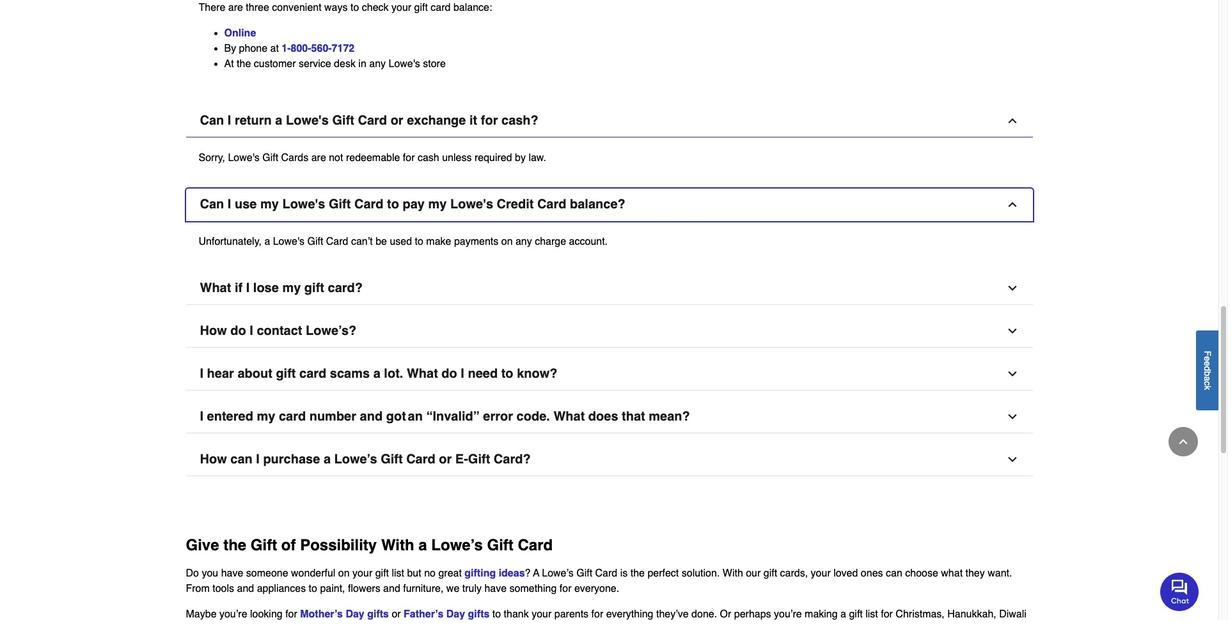 Task type: vqa. For each thing, say whether or not it's contained in the screenshot.
the topmost or
yes



Task type: describe. For each thing, give the bounding box(es) containing it.
i inside "button"
[[246, 281, 250, 295]]

used
[[390, 236, 412, 247]]

chevron down image inside how do i contact lowe's? button
[[1006, 325, 1019, 338]]

service
[[299, 58, 331, 70]]

gift down not
[[329, 197, 351, 212]]

your up flowers
[[353, 568, 372, 579]]

1 vertical spatial on
[[338, 568, 350, 579]]

f e e d b a c k
[[1203, 351, 1213, 390]]

b
[[1203, 371, 1213, 376]]

k
[[1203, 386, 1213, 390]]

chevron down image for card?
[[1006, 282, 1019, 295]]

gifting
[[465, 568, 496, 579]]

lowe's inside ? a lowe's gift card is the perfect solution. with our gift cards, your loved ones can choose what they want. from tools and appliances to paint, flowers and furniture, we truly have something for everyone.
[[542, 568, 574, 579]]

0 horizontal spatial are
[[228, 2, 243, 13]]

lowe's down the cards at the left top of page
[[282, 197, 325, 212]]

charge
[[535, 236, 566, 247]]

for right looking
[[285, 609, 297, 620]]

have inside ? a lowe's gift card is the perfect solution. with our gift cards, your loved ones can choose what they want. from tools and appliances to paint, flowers and furniture, we truly have something for everyone.
[[484, 583, 507, 595]]

for left christmas,
[[881, 609, 893, 620]]

800-
[[291, 43, 311, 54]]

everything
[[606, 609, 653, 620]]

is
[[620, 568, 628, 579]]

i left return
[[228, 113, 231, 128]]

a inside to thank your parents for everything they've done. or perhaps you're making a gift list for christmas, hanukkah, diwali
[[841, 609, 846, 620]]

from
[[186, 583, 210, 595]]

for inside button
[[481, 113, 498, 128]]

contact
[[257, 324, 302, 338]]

chevron down image for gift
[[1006, 453, 1019, 466]]

card inside ? a lowe's gift card is the perfect solution. with our gift cards, your loved ones can choose what they want. from tools and appliances to paint, flowers and furniture, we truly have something for everyone.
[[595, 568, 617, 579]]

to right used
[[415, 236, 423, 247]]

your inside to thank your parents for everything they've done. or perhaps you're making a gift list for christmas, hanukkah, diwali
[[532, 609, 552, 620]]

lowe's right sorry,
[[228, 152, 260, 164]]

0 vertical spatial with
[[381, 537, 414, 554]]

know?
[[517, 366, 557, 381]]

but
[[407, 568, 421, 579]]

ones
[[861, 568, 883, 579]]

do inside i hear about gift card scams a lot. what do i need to know? button
[[442, 366, 457, 381]]

or
[[720, 609, 731, 620]]

done.
[[692, 609, 717, 620]]

i entered my card number and got an "invalid" error code. what does that mean?
[[200, 409, 690, 424]]

how do i contact lowe's?
[[200, 324, 357, 338]]

by
[[515, 152, 526, 164]]

no
[[424, 568, 436, 579]]

there
[[199, 2, 225, 13]]

list inside to thank your parents for everything they've done. or perhaps you're making a gift list for christmas, hanukkah, diwali
[[866, 609, 878, 620]]

redeemable
[[346, 152, 400, 164]]

need
[[468, 366, 498, 381]]

your right check
[[391, 2, 411, 13]]

hanukkah,
[[947, 609, 996, 620]]

gift inside to thank your parents for everything they've done. or perhaps you're making a gift list for christmas, hanukkah, diwali
[[849, 609, 863, 620]]

of
[[281, 537, 296, 554]]

to right the ways
[[351, 2, 359, 13]]

error
[[483, 409, 513, 424]]

thank
[[504, 609, 529, 620]]

e-
[[455, 452, 468, 467]]

1 vertical spatial lowe's
[[431, 537, 483, 554]]

you're inside to thank your parents for everything they've done. or perhaps you're making a gift list for christmas, hanukkah, diwali
[[774, 609, 802, 620]]

can i use my lowe's gift card to pay my lowe's credit card balance? button
[[186, 189, 1033, 221]]

convenient
[[272, 2, 322, 13]]

lowe's inside button
[[334, 452, 377, 467]]

the inside ? a lowe's gift card is the perfect solution. with our gift cards, your loved ones can choose what they want. from tools and appliances to paint, flowers and furniture, we truly have something for everyone.
[[631, 568, 645, 579]]

online link
[[224, 27, 256, 39]]

do
[[186, 568, 199, 579]]

lowe's?
[[306, 324, 357, 338]]

can for can i use my lowe's gift card to pay my lowe's credit card balance?
[[200, 197, 224, 212]]

to inside button
[[501, 366, 513, 381]]

your inside ? a lowe's gift card is the perfect solution. with our gift cards, your loved ones can choose what they want. from tools and appliances to paint, flowers and furniture, we truly have something for everyone.
[[811, 568, 831, 579]]

"invalid"
[[426, 409, 480, 424]]

exchange
[[407, 113, 466, 128]]

gift up gifting ideas link
[[487, 537, 514, 554]]

furniture,
[[403, 583, 444, 595]]

maybe
[[186, 609, 217, 620]]

can inside button
[[230, 452, 253, 467]]

account.
[[569, 236, 608, 247]]

to inside button
[[387, 197, 399, 212]]

gift inside ? a lowe's gift card is the perfect solution. with our gift cards, your loved ones can choose what they want. from tools and appliances to paint, flowers and furniture, we truly have something for everyone.
[[764, 568, 777, 579]]

something
[[510, 583, 557, 595]]

1 horizontal spatial any
[[516, 236, 532, 247]]

1 vertical spatial are
[[311, 152, 326, 164]]

chevron down image for got an
[[1006, 411, 1019, 423]]

i left entered on the bottom left of page
[[200, 409, 203, 424]]

got an
[[386, 409, 423, 424]]

can i return a lowe's gift card or exchange it for cash? button
[[186, 105, 1033, 137]]

for left cash
[[403, 152, 415, 164]]

?
[[525, 568, 531, 579]]

560-
[[311, 43, 332, 54]]

i left hear
[[200, 366, 203, 381]]

card inside button
[[299, 366, 326, 381]]

i hear about gift card scams a lot. what do i need to know?
[[200, 366, 557, 381]]

store
[[423, 58, 446, 70]]

can i return a lowe's gift card or exchange it for cash?
[[200, 113, 538, 128]]

what if i lose my gift card? button
[[186, 272, 1033, 305]]

scams
[[330, 366, 370, 381]]

gift left the cards at the left top of page
[[262, 152, 278, 164]]

to thank your parents for everything they've done. or perhaps you're making a gift list for christmas, hanukkah, diwali
[[186, 609, 1027, 620]]

chevron up image
[[1177, 436, 1190, 448]]

maybe you're looking for mother's day gifts or father's day gifts
[[186, 609, 490, 620]]

what if i lose my gift card?
[[200, 281, 363, 295]]

entered
[[207, 409, 253, 424]]

everyone.
[[574, 583, 619, 595]]

can for can i return a lowe's gift card or exchange it for cash?
[[200, 113, 224, 128]]

2 gifts from the left
[[468, 609, 490, 620]]

my right use
[[260, 197, 279, 212]]

a inside the f e e d b a c k button
[[1203, 376, 1213, 381]]

7172
[[332, 43, 355, 54]]

father's day gifts link
[[404, 609, 490, 620]]

by
[[224, 43, 236, 54]]

about
[[238, 366, 272, 381]]

what inside what if i lose my gift card? "button"
[[200, 281, 231, 295]]

father's
[[404, 609, 444, 620]]

2 e from the top
[[1203, 361, 1213, 366]]

loved
[[834, 568, 858, 579]]

i entered my card number and got an "invalid" error code. what does that mean? button
[[186, 401, 1033, 434]]

1 vertical spatial the
[[223, 537, 246, 554]]

cards
[[281, 152, 308, 164]]

how can i purchase a lowe's gift card or e-gift card? button
[[186, 444, 1033, 476]]

card up sorry, lowe's gift cards are not redeemable for cash unless required by law.
[[358, 113, 387, 128]]

i hear about gift card scams a lot. what do i need to know? button
[[186, 358, 1033, 391]]

lowe's up payments
[[450, 197, 493, 212]]

how can i purchase a lowe's gift card or e-gift card?
[[200, 452, 531, 467]]

for inside ? a lowe's gift card is the perfect solution. with our gift cards, your loved ones can choose what they want. from tools and appliances to paint, flowers and furniture, we truly have something for everyone.
[[560, 583, 572, 595]]

truly
[[462, 583, 482, 595]]

? a lowe's gift card is the perfect solution. with our gift cards, your loved ones can choose what they want. from tools and appliances to paint, flowers and furniture, we truly have something for everyone.
[[186, 568, 1012, 595]]

paint,
[[320, 583, 345, 595]]

required
[[475, 152, 512, 164]]

i left need
[[461, 366, 464, 381]]

gift inside ? a lowe's gift card is the perfect solution. with our gift cards, your loved ones can choose what they want. from tools and appliances to paint, flowers and furniture, we truly have something for everyone.
[[576, 568, 592, 579]]

phone
[[239, 43, 267, 54]]

mother's
[[300, 609, 343, 620]]

0 horizontal spatial and
[[237, 583, 254, 595]]

online
[[224, 27, 256, 39]]

sorry,
[[199, 152, 225, 164]]

how do i contact lowe's? button
[[186, 315, 1033, 348]]

gifting ideas link
[[465, 568, 525, 579]]

return
[[235, 113, 272, 128]]



Task type: locate. For each thing, give the bounding box(es) containing it.
1 vertical spatial or
[[439, 452, 452, 467]]

1 gifts from the left
[[367, 609, 389, 620]]

i left purchase
[[256, 452, 260, 467]]

a right unfortunately, in the left top of the page
[[264, 236, 270, 247]]

card up a
[[518, 537, 553, 554]]

cash?
[[501, 113, 538, 128]]

card left e-
[[406, 452, 435, 467]]

chat invite button image
[[1160, 572, 1199, 611]]

day down we
[[446, 609, 465, 620]]

to inside to thank your parents for everything they've done. or perhaps you're making a gift list for christmas, hanukkah, diwali
[[492, 609, 501, 620]]

card?
[[328, 281, 363, 295]]

cash
[[418, 152, 439, 164]]

the right "give"
[[223, 537, 246, 554]]

with
[[381, 537, 414, 554], [723, 568, 743, 579]]

someone
[[246, 568, 288, 579]]

ideas
[[499, 568, 525, 579]]

0 horizontal spatial gifts
[[367, 609, 389, 620]]

1 horizontal spatial list
[[866, 609, 878, 620]]

purchase
[[263, 452, 320, 467]]

a
[[533, 568, 539, 579]]

scroll to top element
[[1169, 427, 1198, 457]]

card left can't
[[326, 236, 348, 247]]

list left but on the left bottom
[[392, 568, 404, 579]]

to left the pay
[[387, 197, 399, 212]]

card inside button
[[279, 409, 306, 424]]

1 vertical spatial can
[[886, 568, 902, 579]]

and inside button
[[360, 409, 383, 424]]

balance?
[[570, 197, 625, 212]]

1 horizontal spatial on
[[501, 236, 513, 247]]

a up no
[[419, 537, 427, 554]]

f e e d b a c k button
[[1196, 330, 1219, 410]]

does
[[588, 409, 618, 424]]

unfortunately, a lowe's gift card can't be used to make payments on any charge account.
[[199, 236, 608, 247]]

a inside how can i purchase a lowe's gift card or e-gift card? button
[[324, 452, 331, 467]]

or for exchange
[[391, 113, 403, 128]]

2 horizontal spatial and
[[383, 583, 400, 595]]

can
[[200, 113, 224, 128], [200, 197, 224, 212]]

make
[[426, 236, 451, 247]]

gift up not
[[332, 113, 354, 128]]

for right it
[[481, 113, 498, 128]]

with left our
[[723, 568, 743, 579]]

4 chevron down image from the top
[[1006, 453, 1019, 466]]

to
[[351, 2, 359, 13], [387, 197, 399, 212], [415, 236, 423, 247], [501, 366, 513, 381], [309, 583, 317, 595], [492, 609, 501, 620]]

1 vertical spatial what
[[407, 366, 438, 381]]

1 horizontal spatial have
[[484, 583, 507, 595]]

chevron up image for can i use my lowe's gift card to pay my lowe's credit card balance?
[[1006, 198, 1019, 211]]

lowe's right a
[[542, 568, 574, 579]]

gift right check
[[414, 2, 428, 13]]

have up the tools
[[221, 568, 243, 579]]

do left need
[[442, 366, 457, 381]]

2 can from the top
[[200, 197, 224, 212]]

1 chevron down image from the top
[[1006, 282, 1019, 295]]

gift right the about
[[276, 366, 296, 381]]

card left scams
[[299, 366, 326, 381]]

a right return
[[275, 113, 282, 128]]

and left got an
[[360, 409, 383, 424]]

on up paint,
[[338, 568, 350, 579]]

gift right our
[[764, 568, 777, 579]]

0 horizontal spatial on
[[338, 568, 350, 579]]

0 horizontal spatial do
[[230, 324, 246, 338]]

2 how from the top
[[200, 452, 227, 467]]

gift left of at bottom left
[[251, 537, 277, 554]]

in
[[358, 58, 366, 70]]

diwali
[[999, 609, 1027, 620]]

or left exchange
[[391, 113, 403, 128]]

day
[[346, 609, 364, 620], [446, 609, 465, 620]]

1 e from the top
[[1203, 356, 1213, 361]]

are left not
[[311, 152, 326, 164]]

2 day from the left
[[446, 609, 465, 620]]

be
[[376, 236, 387, 247]]

can up sorry,
[[200, 113, 224, 128]]

0 horizontal spatial you're
[[219, 609, 247, 620]]

1 horizontal spatial you're
[[774, 609, 802, 620]]

my inside "button"
[[282, 281, 301, 295]]

do left contact
[[230, 324, 246, 338]]

0 vertical spatial on
[[501, 236, 513, 247]]

1 horizontal spatial can
[[886, 568, 902, 579]]

1 can from the top
[[200, 113, 224, 128]]

1 chevron up image from the top
[[1006, 114, 1019, 127]]

card left is
[[595, 568, 617, 579]]

card?
[[494, 452, 531, 467]]

3 chevron down image from the top
[[1006, 411, 1019, 423]]

list
[[392, 568, 404, 579], [866, 609, 878, 620]]

or for father's
[[392, 609, 401, 620]]

chevron down image inside i entered my card number and got an "invalid" error code. what does that mean? button
[[1006, 411, 1019, 423]]

great
[[438, 568, 462, 579]]

0 vertical spatial any
[[369, 58, 386, 70]]

any left "charge"
[[516, 236, 532, 247]]

credit
[[497, 197, 534, 212]]

unless
[[442, 152, 472, 164]]

card up can't
[[354, 197, 384, 212]]

gift left can't
[[307, 236, 323, 247]]

chevron down image inside what if i lose my gift card? "button"
[[1006, 282, 1019, 295]]

day down flowers
[[346, 609, 364, 620]]

what inside i hear about gift card scams a lot. what do i need to know? button
[[407, 366, 438, 381]]

0 horizontal spatial list
[[392, 568, 404, 579]]

2 vertical spatial what
[[554, 409, 585, 424]]

0 horizontal spatial what
[[200, 281, 231, 295]]

for down the everyone.
[[591, 609, 603, 620]]

your right thank
[[532, 609, 552, 620]]

your
[[391, 2, 411, 13], [353, 568, 372, 579], [811, 568, 831, 579], [532, 609, 552, 620]]

lowe's left store
[[389, 58, 420, 70]]

can i use my lowe's gift card to pay my lowe's credit card balance?
[[200, 197, 625, 212]]

gifts down "truly"
[[468, 609, 490, 620]]

gift inside what if i lose my gift card? "button"
[[304, 281, 324, 295]]

gift up the everyone.
[[576, 568, 592, 579]]

what inside i entered my card number and got an "invalid" error code. what does that mean? button
[[554, 409, 585, 424]]

any inside online by phone at 1-800-560-7172 at the customer service desk in any lowe's store
[[369, 58, 386, 70]]

0 vertical spatial can
[[230, 452, 253, 467]]

do you have someone wonderful on your gift list but no great gifting ideas
[[186, 568, 525, 579]]

i left use
[[228, 197, 231, 212]]

1 horizontal spatial gifts
[[468, 609, 490, 620]]

give the gift of possibility with a lowe's gift card
[[186, 537, 553, 554]]

1 vertical spatial with
[[723, 568, 743, 579]]

i left contact
[[250, 324, 253, 338]]

the right is
[[631, 568, 645, 579]]

perfect
[[648, 568, 679, 579]]

lowe's up what if i lose my gift card?
[[273, 236, 304, 247]]

chevron down image
[[1006, 368, 1019, 380]]

you're down the tools
[[219, 609, 247, 620]]

0 vertical spatial chevron up image
[[1006, 114, 1019, 127]]

my right lose at the top left of page
[[282, 281, 301, 295]]

0 horizontal spatial lowe's
[[334, 452, 377, 467]]

have down gifting ideas link
[[484, 583, 507, 595]]

chevron up image
[[1006, 114, 1019, 127], [1006, 198, 1019, 211]]

with inside ? a lowe's gift card is the perfect solution. with our gift cards, your loved ones can choose what they want. from tools and appliances to paint, flowers and furniture, we truly have something for everyone.
[[723, 568, 743, 579]]

what left does
[[554, 409, 585, 424]]

gift up flowers
[[375, 568, 389, 579]]

1 horizontal spatial day
[[446, 609, 465, 620]]

2 vertical spatial the
[[631, 568, 645, 579]]

gift
[[332, 113, 354, 128], [262, 152, 278, 164], [329, 197, 351, 212], [307, 236, 323, 247], [381, 452, 403, 467], [468, 452, 490, 467], [251, 537, 277, 554], [487, 537, 514, 554], [576, 568, 592, 579]]

a right purchase
[[324, 452, 331, 467]]

i right if
[[246, 281, 250, 295]]

or left e-
[[439, 452, 452, 467]]

my right the pay
[[428, 197, 447, 212]]

a up k
[[1203, 376, 1213, 381]]

at
[[270, 43, 279, 54]]

want.
[[988, 568, 1012, 579]]

a inside 'can i return a lowe's gift card or exchange it for cash?' button
[[275, 113, 282, 128]]

1 vertical spatial chevron up image
[[1006, 198, 1019, 211]]

card
[[431, 2, 451, 13], [299, 366, 326, 381], [279, 409, 306, 424]]

gift
[[414, 2, 428, 13], [304, 281, 324, 295], [276, 366, 296, 381], [375, 568, 389, 579], [764, 568, 777, 579], [849, 609, 863, 620]]

on right payments
[[501, 236, 513, 247]]

customer
[[254, 58, 296, 70]]

we
[[446, 583, 459, 595]]

gifts down flowers
[[367, 609, 389, 620]]

2 vertical spatial or
[[392, 609, 401, 620]]

the inside online by phone at 1-800-560-7172 at the customer service desk in any lowe's store
[[237, 58, 251, 70]]

1 vertical spatial can
[[200, 197, 224, 212]]

0 vertical spatial have
[[221, 568, 243, 579]]

payments
[[454, 236, 498, 247]]

to left thank
[[492, 609, 501, 620]]

or left "father's" at the bottom left of the page
[[392, 609, 401, 620]]

gift right the making
[[849, 609, 863, 620]]

any right in
[[369, 58, 386, 70]]

1-
[[282, 43, 291, 54]]

gift left card?
[[304, 281, 324, 295]]

are left three
[[228, 2, 243, 13]]

gift inside i hear about gift card scams a lot. what do i need to know? button
[[276, 366, 296, 381]]

flowers
[[348, 583, 380, 595]]

i
[[228, 113, 231, 128], [228, 197, 231, 212], [246, 281, 250, 295], [250, 324, 253, 338], [200, 366, 203, 381], [461, 366, 464, 381], [200, 409, 203, 424], [256, 452, 260, 467]]

card left balance:
[[431, 2, 451, 13]]

sorry, lowe's gift cards are not redeemable for cash unless required by law.
[[199, 152, 546, 164]]

0 vertical spatial do
[[230, 324, 246, 338]]

0 horizontal spatial can
[[230, 452, 253, 467]]

chevron up image inside can i use my lowe's gift card to pay my lowe's credit card balance? button
[[1006, 198, 1019, 211]]

0 horizontal spatial with
[[381, 537, 414, 554]]

0 vertical spatial how
[[200, 324, 227, 338]]

gifts
[[367, 609, 389, 620], [468, 609, 490, 620]]

d
[[1203, 366, 1213, 371]]

to inside ? a lowe's gift card is the perfect solution. with our gift cards, your loved ones can choose what they want. from tools and appliances to paint, flowers and furniture, we truly have something for everyone.
[[309, 583, 317, 595]]

they
[[966, 568, 985, 579]]

1 vertical spatial card
[[299, 366, 326, 381]]

a left lot.
[[373, 366, 380, 381]]

1 horizontal spatial with
[[723, 568, 743, 579]]

what
[[200, 281, 231, 295], [407, 366, 438, 381], [554, 409, 585, 424]]

my right entered on the bottom left of page
[[257, 409, 275, 424]]

you're left the making
[[774, 609, 802, 620]]

c
[[1203, 381, 1213, 386]]

0 horizontal spatial have
[[221, 568, 243, 579]]

can right ones
[[886, 568, 902, 579]]

check
[[362, 2, 389, 13]]

can down entered on the bottom left of page
[[230, 452, 253, 467]]

lot.
[[384, 366, 403, 381]]

2 chevron down image from the top
[[1006, 325, 1019, 338]]

e up 'd'
[[1203, 356, 1213, 361]]

1 you're from the left
[[219, 609, 247, 620]]

0 vertical spatial card
[[431, 2, 451, 13]]

tools
[[213, 583, 234, 595]]

2 chevron up image from the top
[[1006, 198, 1019, 211]]

at
[[224, 58, 234, 70]]

0 vertical spatial what
[[200, 281, 231, 295]]

0 vertical spatial or
[[391, 113, 403, 128]]

what right lot.
[[407, 366, 438, 381]]

1 horizontal spatial do
[[442, 366, 457, 381]]

1 vertical spatial list
[[866, 609, 878, 620]]

0 horizontal spatial day
[[346, 609, 364, 620]]

chevron down image inside how can i purchase a lowe's gift card or e-gift card? button
[[1006, 453, 1019, 466]]

1 horizontal spatial lowe's
[[431, 537, 483, 554]]

1 vertical spatial have
[[484, 583, 507, 595]]

1 horizontal spatial are
[[311, 152, 326, 164]]

chevron up image for can i return a lowe's gift card or exchange it for cash?
[[1006, 114, 1019, 127]]

card
[[358, 113, 387, 128], [354, 197, 384, 212], [537, 197, 566, 212], [326, 236, 348, 247], [406, 452, 435, 467], [518, 537, 553, 554], [595, 568, 617, 579]]

lowe's
[[389, 58, 420, 70], [286, 113, 329, 128], [228, 152, 260, 164], [282, 197, 325, 212], [450, 197, 493, 212], [273, 236, 304, 247]]

our
[[746, 568, 761, 579]]

1 how from the top
[[200, 324, 227, 338]]

have
[[221, 568, 243, 579], [484, 583, 507, 595]]

1 day from the left
[[346, 609, 364, 620]]

how for how can i purchase a lowe's gift card or e-gift card?
[[200, 452, 227, 467]]

a inside i hear about gift card scams a lot. what do i need to know? button
[[373, 366, 380, 381]]

1-800-560-7172 link
[[282, 43, 355, 54]]

0 vertical spatial can
[[200, 113, 224, 128]]

parents
[[554, 609, 589, 620]]

1 horizontal spatial what
[[407, 366, 438, 381]]

wonderful
[[291, 568, 335, 579]]

1 vertical spatial any
[[516, 236, 532, 247]]

2 vertical spatial lowe's
[[542, 568, 574, 579]]

can left use
[[200, 197, 224, 212]]

0 vertical spatial list
[[392, 568, 404, 579]]

list down ones
[[866, 609, 878, 620]]

are
[[228, 2, 243, 13], [311, 152, 326, 164]]

how for how do i contact lowe's?
[[200, 324, 227, 338]]

possibility
[[300, 537, 377, 554]]

1 vertical spatial do
[[442, 366, 457, 381]]

your left loved
[[811, 568, 831, 579]]

do inside how do i contact lowe's? button
[[230, 324, 246, 338]]

gift down got an
[[381, 452, 403, 467]]

with up but on the left bottom
[[381, 537, 414, 554]]

what left if
[[200, 281, 231, 295]]

0 vertical spatial the
[[237, 58, 251, 70]]

lowe's up the cards at the left top of page
[[286, 113, 329, 128]]

1 horizontal spatial and
[[360, 409, 383, 424]]

appliances
[[257, 583, 306, 595]]

2 horizontal spatial lowe's
[[542, 568, 574, 579]]

lowe's inside online by phone at 1-800-560-7172 at the customer service desk in any lowe's store
[[389, 58, 420, 70]]

gift left card?
[[468, 452, 490, 467]]

give
[[186, 537, 219, 554]]

how down entered on the bottom left of page
[[200, 452, 227, 467]]

looking
[[250, 609, 283, 620]]

that
[[622, 409, 645, 424]]

the
[[237, 58, 251, 70], [223, 537, 246, 554], [631, 568, 645, 579]]

can
[[230, 452, 253, 467], [886, 568, 902, 579]]

law.
[[529, 152, 546, 164]]

0 vertical spatial lowe's
[[334, 452, 377, 467]]

and right the tools
[[237, 583, 254, 595]]

2 vertical spatial card
[[279, 409, 306, 424]]

1 vertical spatial how
[[200, 452, 227, 467]]

card right credit
[[537, 197, 566, 212]]

card left number at left bottom
[[279, 409, 306, 424]]

0 horizontal spatial any
[[369, 58, 386, 70]]

0 vertical spatial are
[[228, 2, 243, 13]]

2 you're from the left
[[774, 609, 802, 620]]

choose
[[905, 568, 938, 579]]

to down wonderful
[[309, 583, 317, 595]]

chevron down image
[[1006, 282, 1019, 295], [1006, 325, 1019, 338], [1006, 411, 1019, 423], [1006, 453, 1019, 466]]

unfortunately,
[[199, 236, 262, 247]]

e up b
[[1203, 361, 1213, 366]]

solution.
[[682, 568, 720, 579]]

2 horizontal spatial what
[[554, 409, 585, 424]]

to right need
[[501, 366, 513, 381]]

chevron up image inside 'can i return a lowe's gift card or exchange it for cash?' button
[[1006, 114, 1019, 127]]

can inside ? a lowe's gift card is the perfect solution. with our gift cards, your loved ones can choose what they want. from tools and appliances to paint, flowers and furniture, we truly have something for everyone.
[[886, 568, 902, 579]]

what
[[941, 568, 963, 579]]

on
[[501, 236, 513, 247], [338, 568, 350, 579]]



